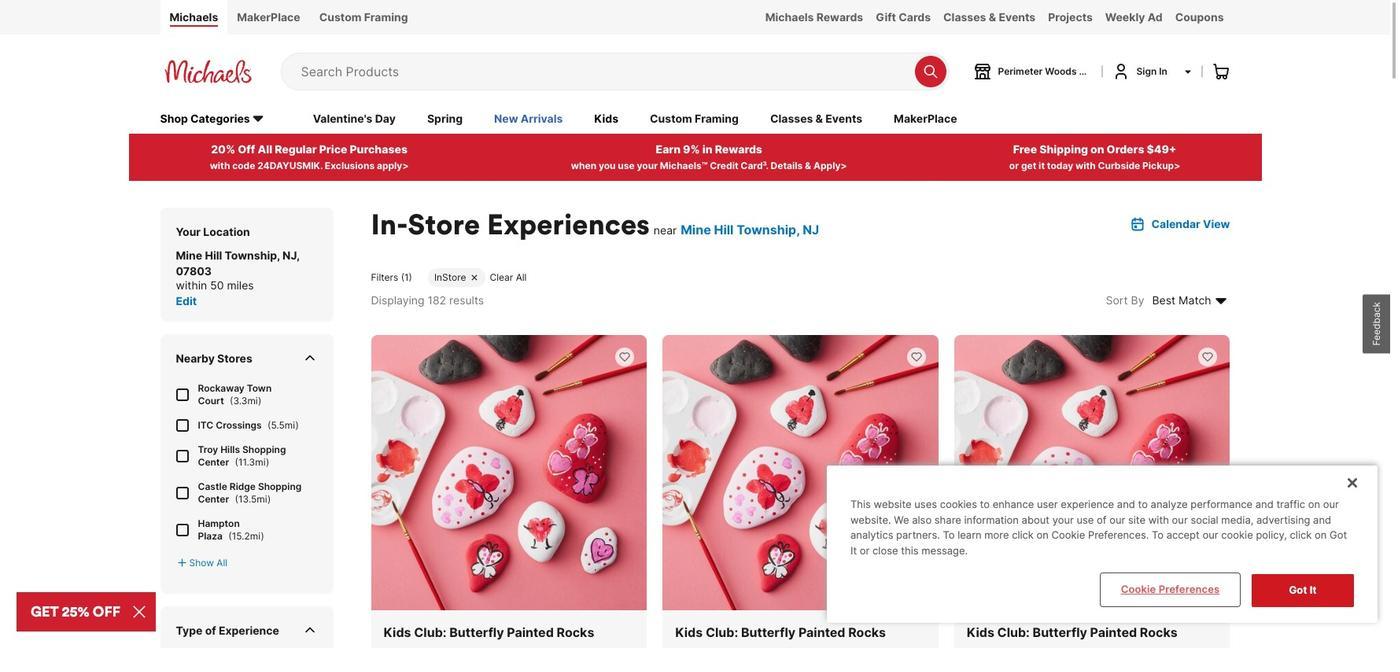 Task type: vqa. For each thing, say whether or not it's contained in the screenshot.
the middle Kids Club: Butterfly Painted Rocks link
yes



Task type: describe. For each thing, give the bounding box(es) containing it.
( 11.3 mi)
[[232, 456, 269, 468]]

shipping
[[1039, 142, 1088, 156]]

custom for the custom framing link to the right
[[650, 111, 692, 125]]

heart image
[[619, 351, 631, 363]]

credit
[[710, 159, 738, 171]]

near
[[654, 223, 677, 237]]

it inside this website uses cookies to enhance user experience and to analyze performance and traffic on our website. we also share information about your use of our site with our social media, advertising and analytics partners. to learn more click on cookie preferences. to accept our cookie policy, click on got it or close this message.
[[850, 544, 857, 557]]

arrivals
[[521, 111, 563, 125]]

rockaway town court
[[198, 382, 272, 407]]

custom framing for the custom framing link to the top
[[319, 10, 408, 24]]

1 to from the left
[[943, 529, 955, 542]]

we
[[894, 514, 909, 526]]

all for clear all
[[516, 271, 527, 283]]

0 vertical spatial tabler image
[[302, 350, 317, 366]]

clear
[[490, 271, 513, 283]]

your location
[[176, 225, 250, 238]]

sign in
[[1136, 65, 1167, 77]]

weekly
[[1105, 10, 1145, 24]]

( 15.2 mi)
[[226, 530, 264, 542]]

( for ridge
[[235, 493, 238, 505]]

sign in button
[[1111, 62, 1192, 81]]

cards
[[899, 10, 931, 24]]

partners.
[[896, 529, 940, 542]]

shopping for woods
[[1079, 65, 1123, 77]]

our up preferences.
[[1109, 514, 1125, 526]]

2 horizontal spatial and
[[1313, 514, 1331, 526]]

, inside 'in-store experiences near mine hill township , nj'
[[796, 222, 800, 237]]

township
[[737, 222, 796, 237]]

it
[[1039, 159, 1045, 171]]

filters (1)
[[371, 271, 412, 283]]

media,
[[1221, 514, 1254, 526]]

kids club: butterfly painted rocks for first kids club: butterfly painted rocks link from left
[[384, 625, 594, 641]]

store
[[408, 206, 480, 242]]

results
[[449, 293, 484, 307]]

this website uses cookies to enhance user experience and to analyze performance and traffic on our website. we also share information about your use of our site with our social media, advertising and analytics partners. to learn more click on cookie preferences. to accept our cookie policy, click on got it or close this message.
[[850, 498, 1347, 557]]

in-
[[371, 206, 408, 242]]

hampton
[[198, 517, 240, 529]]

hill inside 'in-store experiences near mine hill township , nj'
[[714, 222, 734, 237]]

projects
[[1048, 10, 1093, 24]]

troy
[[198, 444, 218, 455]]

cookie preferences
[[1121, 583, 1220, 596]]

hampton plaza
[[198, 517, 240, 542]]

perimeter woods shopping center button
[[973, 62, 1156, 81]]

all inside 20% off all regular price purchases with code 24dayusmik. exclusions apply>
[[258, 142, 272, 156]]

0 vertical spatial custom framing link
[[310, 0, 417, 35]]

website.
[[850, 514, 891, 526]]

kids club: butterfly painted rocks for 2nd kids club: butterfly painted rocks link from the right
[[675, 625, 886, 641]]

troy hills shopping center
[[198, 444, 286, 468]]

1 to from the left
[[980, 498, 990, 511]]

shop
[[160, 111, 188, 125]]

type
[[176, 624, 203, 637]]

1 horizontal spatial makerplace link
[[894, 111, 957, 128]]

sort by
[[1106, 293, 1144, 307]]

1 vertical spatial events
[[826, 111, 862, 125]]

butterfly for 2nd kids club: butterfly painted rocks link from the right
[[741, 625, 796, 641]]

1 click from the left
[[1012, 529, 1034, 542]]

with inside this website uses cookies to enhance user experience and to analyze performance and traffic on our website. we also share information about your use of our site with our social media, advertising and analytics partners. to learn more click on cookie preferences. to accept our cookie policy, click on got it or close this message.
[[1148, 514, 1169, 526]]

13.5
[[238, 493, 257, 505]]

mine hill township, nj
[[176, 248, 297, 262]]

coupons
[[1175, 10, 1224, 24]]

orders
[[1107, 142, 1144, 156]]

free
[[1013, 142, 1037, 156]]

card³.
[[741, 159, 768, 171]]

shopping for ridge
[[258, 480, 302, 492]]

classes for left classes & events link
[[770, 111, 813, 125]]

free shipping on orders $49+ or get it today with curbside pickup>
[[1009, 142, 1180, 171]]

classes & events for top classes & events link
[[943, 10, 1036, 24]]

in-store experiences near mine hill township , nj
[[371, 206, 819, 242]]

of inside this website uses cookies to enhance user experience and to analyze performance and traffic on our website. we also share information about your use of our site with our social media, advertising and analytics partners. to learn more click on cookie preferences. to accept our cookie policy, click on got it or close this message.
[[1097, 514, 1107, 526]]

mi) for troy hills shopping center
[[255, 456, 269, 468]]

off
[[238, 142, 255, 156]]

calendar view
[[1151, 217, 1230, 230]]

1 vertical spatial hill
[[205, 248, 222, 262]]

1 horizontal spatial events
[[999, 10, 1036, 24]]

( right crossings
[[268, 419, 271, 431]]

by
[[1131, 293, 1144, 307]]

1 horizontal spatial and
[[1255, 498, 1274, 511]]

castle
[[198, 480, 227, 492]]

0 vertical spatial classes & events link
[[937, 0, 1042, 35]]

0 horizontal spatial of
[[205, 624, 216, 637]]

itc crossings ( 5.5 mi)
[[198, 419, 299, 431]]

mi) for hampton plaza
[[250, 530, 264, 542]]

(1)
[[401, 271, 412, 283]]

( 3.3 mi)
[[227, 395, 262, 407]]

9%
[[683, 142, 700, 156]]

24dayusmik.
[[257, 159, 323, 171]]

20%
[[211, 142, 235, 156]]

new
[[494, 111, 518, 125]]

uses
[[914, 498, 937, 511]]

2 to from the left
[[1138, 498, 1148, 511]]

castle ridge shopping center
[[198, 480, 302, 505]]

( for town
[[230, 395, 233, 407]]

social
[[1191, 514, 1218, 526]]

on inside free shipping on orders $49+ or get it today with curbside pickup>
[[1090, 142, 1104, 156]]

instore
[[434, 271, 466, 283]]

within
[[176, 278, 207, 292]]

cookie
[[1221, 529, 1253, 542]]

gift
[[876, 10, 896, 24]]

cookies
[[940, 498, 977, 511]]

all for show all
[[217, 557, 227, 569]]

michaels rewards link
[[759, 0, 870, 35]]

michaels for michaels rewards
[[765, 10, 814, 24]]

type of experience
[[176, 624, 279, 637]]

rocks for 2nd kids club: butterfly painted rocks link from the right
[[848, 625, 886, 641]]

0 horizontal spatial classes & events link
[[770, 111, 862, 128]]

edit
[[176, 294, 197, 307]]

user
[[1037, 498, 1058, 511]]

about
[[1022, 514, 1050, 526]]

kids club: butterfly painted rocks for 1st kids club: butterfly painted rocks link from right
[[967, 625, 1178, 641]]

your inside this website uses cookies to enhance user experience and to analyze performance and traffic on our website. we also share information about your use of our site with our social media, advertising and analytics partners. to learn more click on cookie preferences. to accept our cookie policy, click on got it or close this message.
[[1052, 514, 1074, 526]]

1 vertical spatial tabler image
[[176, 557, 188, 569]]

this
[[901, 544, 919, 557]]

or inside this website uses cookies to enhance user experience and to analyze performance and traffic on our website. we also share information about your use of our site with our social media, advertising and analytics partners. to learn more click on cookie preferences. to accept our cookie policy, click on got it or close this message.
[[860, 544, 870, 557]]

rockaway
[[198, 382, 245, 394]]

policy,
[[1256, 529, 1287, 542]]

mi) for castle ridge shopping center
[[257, 493, 271, 505]]

club: for 2nd kids club: butterfly painted rocks link from the right
[[706, 625, 738, 641]]

show all
[[189, 557, 227, 569]]

makerplace for the rightmost "makerplace" link
[[894, 111, 957, 125]]

got it
[[1289, 584, 1317, 597]]

, inside , 07803
[[297, 248, 299, 262]]

painted for 1st kids club: butterfly painted rocks link from right
[[1090, 625, 1137, 641]]

displaying 182 results
[[371, 293, 484, 307]]

club: for 1st kids club: butterfly painted rocks link from right
[[997, 625, 1030, 641]]

our up accept
[[1172, 514, 1188, 526]]

close
[[873, 544, 898, 557]]

code
[[232, 159, 255, 171]]

1 vertical spatial nj
[[283, 248, 297, 262]]

get
[[1021, 159, 1036, 171]]

apply>
[[377, 159, 409, 171]]

traffic
[[1276, 498, 1305, 511]]

your inside the earn 9% in rewards when you use your michaels™ credit card³. details & apply>
[[637, 159, 658, 171]]

michaels™
[[660, 159, 708, 171]]

filters
[[371, 271, 398, 283]]

0 horizontal spatial makerplace link
[[228, 0, 310, 35]]

michaels for michaels
[[170, 10, 218, 24]]

preferences.
[[1088, 529, 1149, 542]]

kids club: butterfly painted rocks image for first kids club: butterfly painted rocks link from left
[[371, 335, 647, 611]]

182
[[428, 293, 446, 307]]

on right policy,
[[1315, 529, 1327, 542]]

center for troy hills shopping center
[[198, 456, 229, 468]]

3.3
[[233, 395, 247, 407]]



Task type: locate. For each thing, give the bounding box(es) containing it.
and right advertising
[[1313, 514, 1331, 526]]

0 vertical spatial all
[[258, 142, 272, 156]]

1 horizontal spatial of
[[1097, 514, 1107, 526]]

cookie inside this website uses cookies to enhance user experience and to analyze performance and traffic on our website. we also share information about your use of our site with our social media, advertising and analytics partners. to learn more click on cookie preferences. to accept our cookie policy, click on got it or close this message.
[[1052, 529, 1085, 542]]

3 rocks from the left
[[1140, 625, 1178, 641]]

1 vertical spatial of
[[205, 624, 216, 637]]

2 horizontal spatial kids club: butterfly painted rocks image
[[954, 335, 1230, 611]]

tabler image
[[302, 350, 317, 366], [176, 557, 188, 569]]

1 heart image from the left
[[910, 351, 923, 363]]

center down castle
[[198, 493, 229, 505]]

1 vertical spatial classes
[[770, 111, 813, 125]]

3 kids club: butterfly painted rocks image from the left
[[954, 335, 1230, 611]]

center
[[1125, 65, 1156, 77], [198, 456, 229, 468], [198, 493, 229, 505]]

perimeter
[[998, 65, 1043, 77]]

& for left classes & events link
[[816, 111, 823, 125]]

0 horizontal spatial kids club: butterfly painted rocks link
[[371, 335, 647, 648]]

1 horizontal spatial custom
[[650, 111, 692, 125]]

2 club: from the left
[[706, 625, 738, 641]]

itc
[[198, 419, 213, 431]]

0 vertical spatial mine
[[681, 222, 711, 237]]

cookie down experience
[[1052, 529, 1085, 542]]

on down 'about'
[[1037, 529, 1049, 542]]

0 horizontal spatial custom framing
[[319, 10, 408, 24]]

2 horizontal spatial rocks
[[1140, 625, 1178, 641]]

custom
[[319, 10, 362, 24], [650, 111, 692, 125]]

0 horizontal spatial classes & events
[[770, 111, 862, 125]]

( 13.5 mi)
[[232, 493, 271, 505]]

got inside this website uses cookies to enhance user experience and to analyze performance and traffic on our website. we also share information about your use of our site with our social media, advertising and analytics partners. to learn more click on cookie preferences. to accept our cookie policy, click on got it or close this message.
[[1330, 529, 1347, 542]]

1 horizontal spatial rocks
[[848, 625, 886, 641]]

or inside free shipping on orders $49+ or get it today with curbside pickup>
[[1009, 159, 1019, 171]]

new arrivals
[[494, 111, 563, 125]]

got down advertising
[[1289, 584, 1307, 597]]

kids for first kids club: butterfly painted rocks link from left
[[384, 625, 411, 641]]

2 vertical spatial center
[[198, 493, 229, 505]]

2 heart image from the left
[[1202, 351, 1214, 363]]

butterfly for 1st kids club: butterfly painted rocks link from right
[[1033, 625, 1087, 641]]

with right today
[[1075, 159, 1096, 171]]

price
[[319, 142, 347, 156]]

2 horizontal spatial &
[[989, 10, 996, 24]]

1 kids club: butterfly painted rocks link from the left
[[371, 335, 647, 648]]

analyze
[[1151, 498, 1188, 511]]

gift cards link
[[870, 0, 937, 35]]

classes & events
[[943, 10, 1036, 24], [770, 111, 862, 125]]

earn
[[656, 142, 681, 156]]

2 rocks from the left
[[848, 625, 886, 641]]

custom for the custom framing link to the top
[[319, 10, 362, 24]]

0 horizontal spatial custom
[[319, 10, 362, 24]]

classes & events link
[[937, 0, 1042, 35], [770, 111, 862, 128]]

classes & events up apply>
[[770, 111, 862, 125]]

club: for first kids club: butterfly painted rocks link from left
[[414, 625, 447, 641]]

with down 20%
[[210, 159, 230, 171]]

1 horizontal spatial to
[[1138, 498, 1148, 511]]

1 horizontal spatial makerplace
[[894, 111, 957, 125]]

mi) down ( 13.5 mi)
[[250, 530, 264, 542]]

0 vertical spatial ,
[[796, 222, 800, 237]]

mi) for rockaway town court
[[247, 395, 262, 407]]

share
[[935, 514, 961, 526]]

or left get
[[1009, 159, 1019, 171]]

kids club: butterfly painted rocks image
[[371, 335, 647, 611], [663, 335, 938, 611], [954, 335, 1230, 611]]

message.
[[921, 544, 968, 557]]

shopping for hills
[[242, 444, 286, 455]]

& right details
[[805, 159, 811, 171]]

2 butterfly from the left
[[741, 625, 796, 641]]

& for top classes & events link
[[989, 10, 996, 24]]

click down 'about'
[[1012, 529, 1034, 542]]

center inside troy hills shopping center
[[198, 456, 229, 468]]

michaels link
[[160, 0, 228, 35]]

0 horizontal spatial mine
[[176, 248, 202, 262]]

center for castle ridge shopping center
[[198, 493, 229, 505]]

shopping up ( 11.3 mi)
[[242, 444, 286, 455]]

0 horizontal spatial your
[[637, 159, 658, 171]]

1 horizontal spatial kids club: butterfly painted rocks image
[[663, 335, 938, 611]]

1 horizontal spatial hill
[[714, 222, 734, 237]]

1 horizontal spatial painted
[[798, 625, 845, 641]]

hill left township
[[714, 222, 734, 237]]

valentine's
[[313, 111, 372, 125]]

1 horizontal spatial it
[[1310, 584, 1317, 597]]

and up advertising
[[1255, 498, 1274, 511]]

1 vertical spatial custom framing link
[[650, 111, 739, 128]]

1 vertical spatial classes & events
[[770, 111, 862, 125]]

0 horizontal spatial michaels
[[170, 10, 218, 24]]

search button image
[[922, 64, 938, 79]]

mine
[[681, 222, 711, 237], [176, 248, 202, 262]]

0 vertical spatial of
[[1097, 514, 1107, 526]]

& up apply>
[[816, 111, 823, 125]]

heart image for kids club: butterfly painted rocks image for 1st kids club: butterfly painted rocks link from right
[[1202, 351, 1214, 363]]

use inside the earn 9% in rewards when you use your michaels™ credit card³. details & apply>
[[618, 159, 635, 171]]

( down hampton
[[228, 530, 232, 542]]

0 horizontal spatial all
[[217, 557, 227, 569]]

0 horizontal spatial got
[[1289, 584, 1307, 597]]

1 horizontal spatial classes
[[943, 10, 986, 24]]

center down troy
[[198, 456, 229, 468]]

classes up details
[[770, 111, 813, 125]]

1 vertical spatial center
[[198, 456, 229, 468]]

got up 'got it' button
[[1330, 529, 1347, 542]]

weekly ad
[[1105, 10, 1163, 24]]

your down earn
[[637, 159, 658, 171]]

0 vertical spatial &
[[989, 10, 996, 24]]

custom framing for the custom framing link to the right
[[650, 111, 739, 125]]

rewards inside the earn 9% in rewards when you use your michaels™ credit card³. details & apply>
[[715, 142, 762, 156]]

mine inside 'in-store experiences near mine hill township , nj'
[[681, 222, 711, 237]]

custom framing
[[319, 10, 408, 24], [650, 111, 739, 125]]

shopping up ( 13.5 mi)
[[258, 480, 302, 492]]

to left accept
[[1152, 529, 1164, 542]]

0 vertical spatial nj
[[803, 222, 819, 237]]

when
[[571, 159, 596, 171]]

kids for 1st kids club: butterfly painted rocks link from right
[[967, 625, 994, 641]]

to up site
[[1138, 498, 1148, 511]]

painted for first kids club: butterfly painted rocks link from left
[[507, 625, 554, 641]]

1 horizontal spatial &
[[816, 111, 823, 125]]

0 horizontal spatial butterfly
[[449, 625, 504, 641]]

of right type
[[205, 624, 216, 637]]

2 horizontal spatial kids club: butterfly painted rocks link
[[954, 335, 1230, 648]]

1 rocks from the left
[[557, 625, 594, 641]]

events left projects
[[999, 10, 1036, 24]]

2 horizontal spatial with
[[1148, 514, 1169, 526]]

use inside this website uses cookies to enhance user experience and to analyze performance and traffic on our website. we also share information about your use of our site with our social media, advertising and analytics partners. to learn more click on cookie preferences. to accept our cookie policy, click on got it or close this message.
[[1077, 514, 1094, 526]]

club:
[[414, 625, 447, 641], [706, 625, 738, 641], [997, 625, 1030, 641]]

butterfly for first kids club: butterfly painted rocks link from left
[[449, 625, 504, 641]]

1 vertical spatial classes & events link
[[770, 111, 862, 128]]

experiences
[[487, 206, 650, 242]]

0 horizontal spatial makerplace
[[237, 10, 300, 24]]

woods
[[1045, 65, 1077, 77]]

show
[[189, 557, 214, 569]]

1 horizontal spatial michaels
[[765, 10, 814, 24]]

regular
[[275, 142, 317, 156]]

on right 'traffic' in the right of the page
[[1308, 498, 1320, 511]]

classes & events for left classes & events link
[[770, 111, 862, 125]]

center left in
[[1125, 65, 1156, 77]]

1 horizontal spatial classes & events
[[943, 10, 1036, 24]]

earn 9% in rewards when you use your michaels™ credit card³. details & apply>
[[571, 142, 847, 171]]

you
[[599, 159, 616, 171]]

with down analyze
[[1148, 514, 1169, 526]]

makerplace down the search button icon
[[894, 111, 957, 125]]

got inside button
[[1289, 584, 1307, 597]]

advertising
[[1256, 514, 1310, 526]]

shopping
[[1079, 65, 1123, 77], [242, 444, 286, 455], [258, 480, 302, 492]]

rewards
[[816, 10, 863, 24], [715, 142, 762, 156]]

center for perimeter woods shopping center
[[1125, 65, 1156, 77]]

rewards up the credit
[[715, 142, 762, 156]]

mine right near
[[681, 222, 711, 237]]

calendar
[[1151, 217, 1200, 230]]

shopping inside troy hills shopping center
[[242, 444, 286, 455]]

classes & events link up apply>
[[770, 111, 862, 128]]

on up the curbside in the top right of the page
[[1090, 142, 1104, 156]]

curbside
[[1098, 159, 1140, 171]]

coupons link
[[1169, 0, 1230, 35]]

1 horizontal spatial with
[[1075, 159, 1096, 171]]

1 vertical spatial custom
[[650, 111, 692, 125]]

hill
[[714, 222, 734, 237], [205, 248, 222, 262]]

classes right cards
[[943, 10, 986, 24]]

enhance
[[993, 498, 1034, 511]]

hill down your location on the left of page
[[205, 248, 222, 262]]

2 vertical spatial &
[[805, 159, 811, 171]]

and up site
[[1117, 498, 1135, 511]]

1 vertical spatial custom framing
[[650, 111, 739, 125]]

07803
[[176, 264, 212, 278]]

your
[[176, 225, 201, 238]]

court
[[198, 395, 224, 407]]

shopping right woods
[[1079, 65, 1123, 77]]

or down analytics
[[860, 544, 870, 557]]

it down analytics
[[850, 544, 857, 557]]

0 horizontal spatial ,
[[297, 248, 299, 262]]

within 50 miles edit
[[176, 278, 254, 307]]

1 michaels from the left
[[170, 10, 218, 24]]

cookie inside button
[[1121, 583, 1156, 596]]

mine up 07803
[[176, 248, 202, 262]]

1 vertical spatial use
[[1077, 514, 1094, 526]]

1 club: from the left
[[414, 625, 447, 641]]

with inside 20% off all regular price purchases with code 24dayusmik. exclusions apply>
[[210, 159, 230, 171]]

our right 'traffic' in the right of the page
[[1323, 498, 1339, 511]]

kids club: butterfly painted rocks image for 1st kids club: butterfly painted rocks link from right
[[954, 335, 1230, 611]]

clear all
[[490, 271, 527, 283]]

1 vertical spatial framing
[[695, 111, 739, 125]]

all right off
[[258, 142, 272, 156]]

1 horizontal spatial custom framing link
[[650, 111, 739, 128]]

preferences
[[1159, 583, 1220, 596]]

to down share
[[943, 529, 955, 542]]

0 horizontal spatial or
[[860, 544, 870, 557]]

0 horizontal spatial heart image
[[910, 351, 923, 363]]

0 vertical spatial it
[[850, 544, 857, 557]]

all right "show" on the bottom of the page
[[217, 557, 227, 569]]

shopping inside button
[[1079, 65, 1123, 77]]

in
[[1159, 65, 1167, 77]]

0 vertical spatial events
[[999, 10, 1036, 24]]

framing
[[364, 10, 408, 24], [695, 111, 739, 125]]

1 kids club: butterfly painted rocks from the left
[[384, 625, 594, 641]]

3 kids club: butterfly painted rocks link from the left
[[954, 335, 1230, 648]]

2 horizontal spatial club:
[[997, 625, 1030, 641]]

to up information
[[980, 498, 990, 511]]

tabler image left "show" on the bottom of the page
[[176, 557, 188, 569]]

2 vertical spatial shopping
[[258, 480, 302, 492]]

nj right township,
[[283, 248, 297, 262]]

1 kids club: butterfly painted rocks image from the left
[[371, 335, 647, 611]]

0 horizontal spatial hill
[[205, 248, 222, 262]]

heart image for 2nd kids club: butterfly painted rocks link from the right kids club: butterfly painted rocks image
[[910, 351, 923, 363]]

20% off all regular price purchases with code 24dayusmik. exclusions apply>
[[210, 142, 409, 171]]

exclusions
[[325, 159, 375, 171]]

it down advertising
[[1310, 584, 1317, 597]]

our
[[1323, 498, 1339, 511], [1109, 514, 1125, 526], [1172, 514, 1188, 526], [1202, 529, 1218, 542]]

framing for the custom framing link to the right
[[695, 111, 739, 125]]

classes & events link up perimeter
[[937, 0, 1042, 35]]

it inside 'got it' button
[[1310, 584, 1317, 597]]

1 vertical spatial ,
[[297, 248, 299, 262]]

( down hills at bottom left
[[235, 456, 238, 468]]

experience
[[1061, 498, 1114, 511]]

view
[[1203, 217, 1230, 230]]

(
[[230, 395, 233, 407], [268, 419, 271, 431], [235, 456, 238, 468], [235, 493, 238, 505], [228, 530, 232, 542]]

framing for the custom framing link to the top
[[364, 10, 408, 24]]

1 horizontal spatial all
[[258, 142, 272, 156]]

all right clear
[[516, 271, 527, 283]]

michaels inside michaels rewards link
[[765, 10, 814, 24]]

your down user on the bottom right of page
[[1052, 514, 1074, 526]]

2 horizontal spatial kids club: butterfly painted rocks
[[967, 625, 1178, 641]]

of
[[1097, 514, 1107, 526], [205, 624, 216, 637]]

got
[[1330, 529, 1347, 542], [1289, 584, 1307, 597]]

0 vertical spatial classes
[[943, 10, 986, 24]]

and
[[1117, 498, 1135, 511], [1255, 498, 1274, 511], [1313, 514, 1331, 526]]

0 horizontal spatial tabler image
[[176, 557, 188, 569]]

, down details
[[796, 222, 800, 237]]

mi) right crossings
[[285, 419, 299, 431]]

nj right township
[[803, 222, 819, 237]]

1 horizontal spatial club:
[[706, 625, 738, 641]]

1 horizontal spatial kids club: butterfly painted rocks link
[[663, 335, 938, 648]]

click down advertising
[[1290, 529, 1312, 542]]

3 painted from the left
[[1090, 625, 1137, 641]]

painted for 2nd kids club: butterfly painted rocks link from the right
[[798, 625, 845, 641]]

1 horizontal spatial butterfly
[[741, 625, 796, 641]]

1 vertical spatial all
[[516, 271, 527, 283]]

1 horizontal spatial click
[[1290, 529, 1312, 542]]

with inside free shipping on orders $49+ or get it today with curbside pickup>
[[1075, 159, 1096, 171]]

0 horizontal spatial kids club: butterfly painted rocks
[[384, 625, 594, 641]]

1 painted from the left
[[507, 625, 554, 641]]

1 vertical spatial makerplace
[[894, 111, 957, 125]]

rewards left the gift
[[816, 10, 863, 24]]

shop categories
[[160, 111, 250, 125]]

center inside button
[[1125, 65, 1156, 77]]

new arrivals link
[[494, 111, 563, 128]]

1 vertical spatial makerplace link
[[894, 111, 957, 128]]

2 kids club: butterfly painted rocks link from the left
[[663, 335, 938, 648]]

stores
[[217, 351, 252, 365]]

valentine's day
[[313, 111, 396, 125]]

, right township,
[[297, 248, 299, 262]]

0 vertical spatial hill
[[714, 222, 734, 237]]

sort
[[1106, 293, 1128, 307]]

3 club: from the left
[[997, 625, 1030, 641]]

2 painted from the left
[[798, 625, 845, 641]]

use right you
[[618, 159, 635, 171]]

3 butterfly from the left
[[1033, 625, 1087, 641]]

your
[[637, 159, 658, 171], [1052, 514, 1074, 526]]

township,
[[225, 248, 280, 262]]

miles
[[227, 278, 254, 292]]

1 horizontal spatial framing
[[695, 111, 739, 125]]

0 vertical spatial shopping
[[1079, 65, 1123, 77]]

0 vertical spatial center
[[1125, 65, 1156, 77]]

( for plaza
[[228, 530, 232, 542]]

1 vertical spatial or
[[860, 544, 870, 557]]

0 horizontal spatial and
[[1117, 498, 1135, 511]]

2 kids club: butterfly painted rocks image from the left
[[663, 335, 938, 611]]

projects link
[[1042, 0, 1099, 35]]

2 click from the left
[[1290, 529, 1312, 542]]

our down social
[[1202, 529, 1218, 542]]

1 vertical spatial your
[[1052, 514, 1074, 526]]

of down experience
[[1097, 514, 1107, 526]]

cookie left preferences
[[1121, 583, 1156, 596]]

butterfly
[[449, 625, 504, 641], [741, 625, 796, 641], [1033, 625, 1087, 641]]

in
[[702, 142, 713, 156]]

& inside the earn 9% in rewards when you use your michaels™ credit card³. details & apply>
[[805, 159, 811, 171]]

rocks for 1st kids club: butterfly painted rocks link from right
[[1140, 625, 1178, 641]]

1 horizontal spatial use
[[1077, 514, 1094, 526]]

1 horizontal spatial cookie
[[1121, 583, 1156, 596]]

1 horizontal spatial or
[[1009, 159, 1019, 171]]

events up apply>
[[826, 111, 862, 125]]

& right cards
[[989, 10, 996, 24]]

1 horizontal spatial heart image
[[1202, 351, 1214, 363]]

0 horizontal spatial framing
[[364, 10, 408, 24]]

classes for top classes & events link
[[943, 10, 986, 24]]

2 michaels from the left
[[765, 10, 814, 24]]

kids for 2nd kids club: butterfly painted rocks link from the right
[[675, 625, 703, 641]]

nj inside 'in-store experiences near mine hill township , nj'
[[803, 222, 819, 237]]

to
[[943, 529, 955, 542], [1152, 529, 1164, 542]]

0 horizontal spatial rocks
[[557, 625, 594, 641]]

2 kids club: butterfly painted rocks from the left
[[675, 625, 886, 641]]

classes & events up perimeter
[[943, 10, 1036, 24]]

hills
[[220, 444, 240, 455]]

kids club: butterfly painted rocks image for 2nd kids club: butterfly painted rocks link from the right
[[663, 335, 938, 611]]

rocks for first kids club: butterfly painted rocks link from left
[[557, 625, 594, 641]]

mi) down ( 11.3 mi)
[[257, 493, 271, 505]]

0 horizontal spatial it
[[850, 544, 857, 557]]

experience
[[219, 624, 279, 637]]

heart image
[[910, 351, 923, 363], [1202, 351, 1214, 363]]

tabler image
[[302, 622, 317, 638]]

site
[[1128, 514, 1146, 526]]

use down experience
[[1077, 514, 1094, 526]]

on
[[1090, 142, 1104, 156], [1308, 498, 1320, 511], [1037, 529, 1049, 542], [1315, 529, 1327, 542]]

2 vertical spatial all
[[217, 557, 227, 569]]

kids club: butterfly painted rocks link
[[371, 335, 647, 648], [663, 335, 938, 648], [954, 335, 1230, 648]]

1 horizontal spatial kids club: butterfly painted rocks
[[675, 625, 886, 641]]

1 horizontal spatial rewards
[[816, 10, 863, 24]]

shopping inside castle ridge shopping center
[[258, 480, 302, 492]]

( down rockaway
[[230, 395, 233, 407]]

0 horizontal spatial painted
[[507, 625, 554, 641]]

tabler image right the stores
[[302, 350, 317, 366]]

Search Input field
[[301, 53, 907, 90]]

0 horizontal spatial events
[[826, 111, 862, 125]]

valentine's day link
[[313, 111, 396, 128]]

0 horizontal spatial classes
[[770, 111, 813, 125]]

0 vertical spatial framing
[[364, 10, 408, 24]]

2 to from the left
[[1152, 529, 1164, 542]]

0 horizontal spatial &
[[805, 159, 811, 171]]

mi) down town
[[247, 395, 262, 407]]

rocks
[[557, 625, 594, 641], [848, 625, 886, 641], [1140, 625, 1178, 641]]

0 horizontal spatial to
[[980, 498, 990, 511]]

( down ridge
[[235, 493, 238, 505]]

makerplace for leftmost "makerplace" link
[[237, 10, 300, 24]]

1 butterfly from the left
[[449, 625, 504, 641]]

makerplace right michaels link
[[237, 10, 300, 24]]

1 horizontal spatial tabler image
[[302, 350, 317, 366]]

michaels inside michaels link
[[170, 10, 218, 24]]

3 kids club: butterfly painted rocks from the left
[[967, 625, 1178, 641]]

center inside castle ridge shopping center
[[198, 493, 229, 505]]

location
[[203, 225, 250, 238]]

( for hills
[[235, 456, 238, 468]]

0 horizontal spatial rewards
[[715, 142, 762, 156]]

plaza
[[198, 530, 223, 542]]

1 horizontal spatial classes & events link
[[937, 0, 1042, 35]]

rewards inside michaels rewards link
[[816, 10, 863, 24]]

makerplace link
[[228, 0, 310, 35], [894, 111, 957, 128]]

11.3
[[238, 456, 255, 468]]

mi) up ridge
[[255, 456, 269, 468]]



